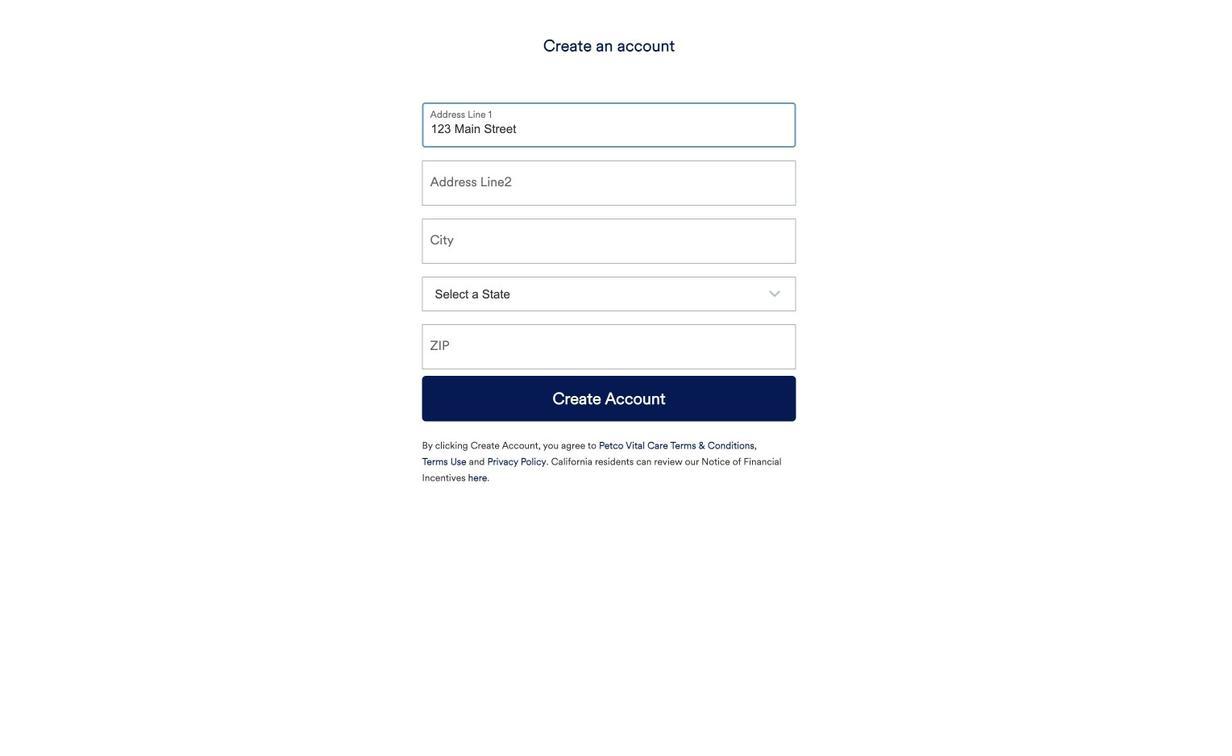 Task type: locate. For each thing, give the bounding box(es) containing it.
City text field
[[422, 219, 797, 264]]

Address Line2 text field
[[422, 161, 797, 206]]



Task type: describe. For each thing, give the bounding box(es) containing it.
Address Line1 text field
[[422, 102, 797, 148]]

ZIP text field
[[422, 324, 797, 369]]



Task type: vqa. For each thing, say whether or not it's contained in the screenshot.
address line2 text box
yes



